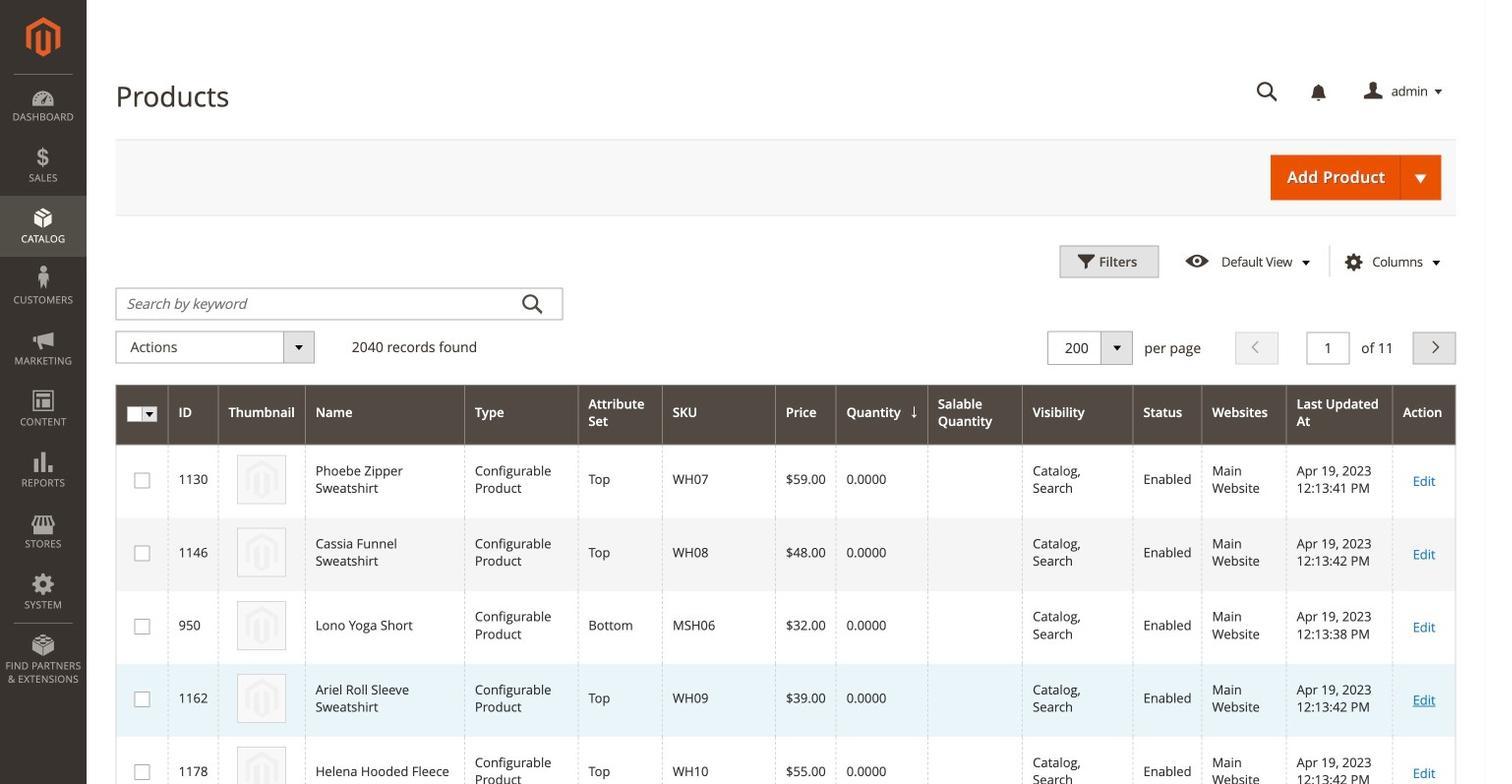 Task type: describe. For each thing, give the bounding box(es) containing it.
Search by keyword text field
[[116, 288, 563, 320]]

cassia funnel sweatshirt image
[[237, 528, 286, 577]]

phoebe zipper sweatshirt image
[[237, 455, 286, 504]]

magento admin panel image
[[26, 17, 61, 57]]

helena hooded fleece image
[[237, 747, 286, 784]]



Task type: locate. For each thing, give the bounding box(es) containing it.
ariel roll sleeve sweatshirt image
[[237, 674, 286, 723]]

None checkbox
[[134, 473, 147, 485], [134, 546, 147, 558], [134, 765, 147, 777], [134, 473, 147, 485], [134, 546, 147, 558], [134, 765, 147, 777]]

None text field
[[1243, 75, 1292, 109], [1063, 338, 1122, 358], [1243, 75, 1292, 109], [1063, 338, 1122, 358]]

lono yoga short image
[[237, 601, 286, 650]]

None checkbox
[[134, 619, 147, 631], [134, 692, 147, 704], [134, 619, 147, 631], [134, 692, 147, 704]]

menu bar
[[0, 74, 87, 696]]

None number field
[[1307, 332, 1350, 364]]



